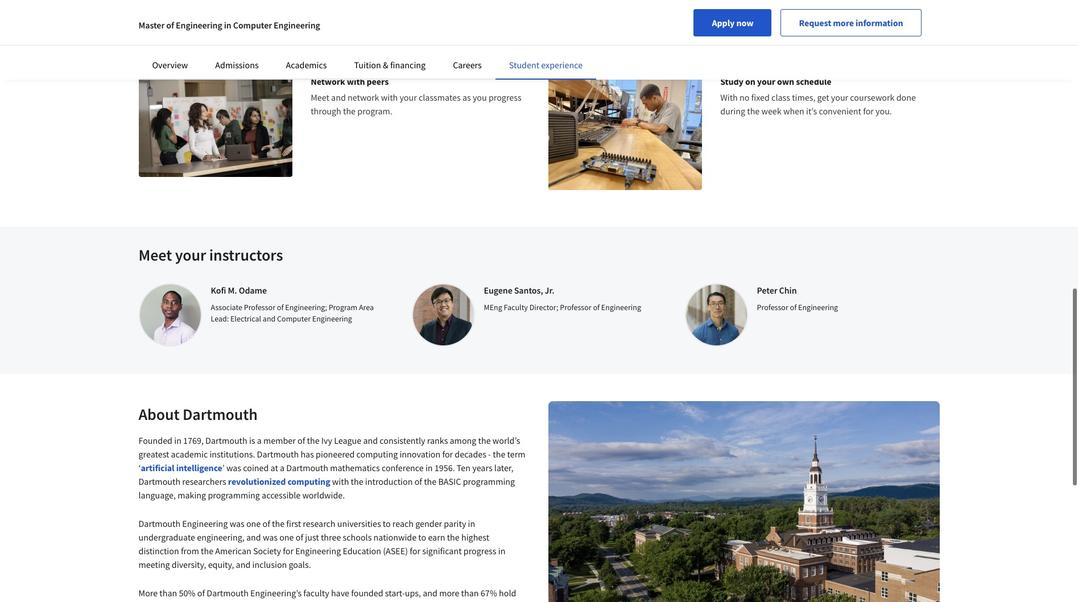 Task type: locate. For each thing, give the bounding box(es) containing it.
overview link
[[152, 59, 188, 71]]

about dartmouth
[[139, 404, 258, 424]]

introduction
[[365, 476, 413, 487]]

with down 'mathematics'
[[332, 476, 349, 487]]

to left earn
[[419, 531, 426, 543]]

2 vertical spatial with
[[332, 476, 349, 487]]

1 horizontal spatial than
[[461, 587, 479, 598]]

study on your own schedule with no fixed class times, get your coursework done during the week when it's convenient for you.
[[721, 76, 916, 117]]

programming down revolutionized
[[208, 489, 260, 501]]

the inside study on your own schedule with no fixed class times, get your coursework done during the week when it's convenient for you.
[[747, 105, 760, 117]]

revolutionized computing link
[[228, 476, 330, 487]]

0 horizontal spatial research
[[252, 601, 285, 602]]

2 horizontal spatial professor
[[757, 302, 789, 312]]

kofi m. odame image
[[139, 283, 202, 347]]

for up 1956.
[[442, 448, 453, 460]]

than up the patents
[[160, 587, 177, 598]]

was right '
[[226, 462, 241, 473]]

computer down 'engineering;'
[[277, 313, 311, 324]]

and up the "through" on the left
[[331, 92, 346, 103]]

more
[[833, 17, 854, 28], [439, 587, 460, 598]]

professor down the peter chin
[[757, 302, 789, 312]]

and up society
[[246, 531, 261, 543]]

from up "diversity,"
[[181, 545, 199, 556]]

at inside more than 50% of dartmouth engineering's faculty have founded start-ups, and more than 67% hold patents originating from their research at dartmouth.
[[287, 601, 294, 602]]

chin
[[780, 284, 797, 296]]

the left the first
[[272, 518, 285, 529]]

master of engineering in computer engineering
[[139, 19, 320, 31]]

tuition & financing
[[354, 59, 426, 71]]

of right 50%
[[197, 587, 205, 598]]

0 vertical spatial progress
[[489, 92, 522, 103]]

of right director;
[[593, 302, 600, 312]]

ivy
[[321, 435, 332, 446]]

dartmouth inside dartmouth engineering was one of the first research universities to reach gender parity in undergraduate engineering, and was one of just three schools nationwide to earn the highest distinction from the american society for engineering education (asee) for significant progress in meeting diversity, equity, and inclusion goals.
[[139, 518, 180, 529]]

meet your instructors
[[139, 245, 283, 265]]

dartmouth down member
[[257, 448, 299, 460]]

1 horizontal spatial one
[[280, 531, 294, 543]]

0 vertical spatial meet
[[311, 92, 329, 103]]

have
[[331, 587, 349, 598]]

0 horizontal spatial one
[[246, 518, 261, 529]]

engineering;
[[285, 302, 327, 312]]

gender
[[416, 518, 442, 529]]

engineering
[[176, 19, 222, 31], [274, 19, 320, 31], [602, 302, 641, 312], [799, 302, 838, 312], [312, 313, 352, 324], [182, 518, 228, 529], [295, 545, 341, 556]]

from inside dartmouth engineering was one of the first research universities to reach gender parity in undergraduate engineering, and was one of just three schools nationwide to earn the highest distinction from the american society for engineering education (asee) for significant progress in meeting diversity, equity, and inclusion goals.
[[181, 545, 199, 556]]

earn
[[428, 531, 445, 543]]

1 horizontal spatial research
[[303, 518, 336, 529]]

the down engineering,
[[201, 545, 214, 556]]

in
[[224, 19, 231, 31], [174, 435, 182, 446], [426, 462, 433, 473], [468, 518, 475, 529], [498, 545, 506, 556]]

research
[[303, 518, 336, 529], [252, 601, 285, 602]]

one up society
[[246, 518, 261, 529]]

get
[[818, 92, 830, 103]]

0 vertical spatial from
[[181, 545, 199, 556]]

2 vertical spatial was
[[263, 531, 278, 543]]

the down the fixed
[[747, 105, 760, 117]]

1 vertical spatial meet
[[139, 245, 172, 265]]

1 vertical spatial more
[[439, 587, 460, 598]]

faculty
[[504, 302, 528, 312]]

to up nationwide
[[383, 518, 391, 529]]

of inside founded in 1769, dartmouth is a member of the ivy league and consistently ranks among the world's greatest academic institutions. dartmouth has pioneered computing innovation for decades - the term '
[[298, 435, 305, 446]]

from left their
[[212, 601, 231, 602]]

a right is
[[257, 435, 262, 446]]

peter chin
[[757, 284, 797, 296]]

tuition
[[354, 59, 381, 71]]

engineering's
[[250, 587, 302, 598]]

1 horizontal spatial professor
[[560, 302, 592, 312]]

more right ups,
[[439, 587, 460, 598]]

years
[[473, 462, 493, 473]]

conference
[[382, 462, 424, 473]]

1 horizontal spatial computing
[[357, 448, 398, 460]]

1 vertical spatial from
[[212, 601, 231, 602]]

computer up admissions link
[[233, 19, 272, 31]]

1 horizontal spatial to
[[419, 531, 426, 543]]

student experience
[[509, 59, 583, 71]]

associate
[[211, 302, 242, 312]]

originating
[[169, 601, 211, 602]]

three
[[321, 531, 341, 543]]

1 vertical spatial computer
[[277, 313, 311, 324]]

1 horizontal spatial programming
[[463, 476, 515, 487]]

at down engineering's
[[287, 601, 294, 602]]

request more information button
[[781, 9, 922, 36]]

research up just
[[303, 518, 336, 529]]

of down conference
[[415, 476, 422, 487]]

0 horizontal spatial programming
[[208, 489, 260, 501]]

ups,
[[405, 587, 421, 598]]

computing
[[357, 448, 398, 460], [288, 476, 330, 487]]

0 vertical spatial a
[[257, 435, 262, 446]]

more right request on the top right of page
[[833, 17, 854, 28]]

meet
[[311, 92, 329, 103], [139, 245, 172, 265]]

1 vertical spatial to
[[419, 531, 426, 543]]

research down engineering's
[[252, 601, 285, 602]]

it's
[[806, 105, 817, 117]]

for inside founded in 1769, dartmouth is a member of the ivy league and consistently ranks among the world's greatest academic institutions. dartmouth has pioneered computing innovation for decades - the term '
[[442, 448, 453, 460]]

at inside ' was coined at a dartmouth mathematics conference in 1956. ten years later, dartmouth researchers
[[271, 462, 278, 473]]

0 vertical spatial was
[[226, 462, 241, 473]]

odame
[[239, 284, 267, 296]]

meet inside network with peers meet and network with your classmates as you progress through the program.
[[311, 92, 329, 103]]

your left instructors
[[175, 245, 206, 265]]

0 vertical spatial research
[[303, 518, 336, 529]]

area
[[359, 302, 374, 312]]

artificial
[[141, 462, 175, 473]]

of inside more than 50% of dartmouth engineering's faculty have founded start-ups, and more than 67% hold patents originating from their research at dartmouth.
[[197, 587, 205, 598]]

1 vertical spatial a
[[280, 462, 285, 473]]

0 horizontal spatial than
[[160, 587, 177, 598]]

research inside dartmouth engineering was one of the first research universities to reach gender parity in undergraduate engineering, and was one of just three schools nationwide to earn the highest distinction from the american society for engineering education (asee) for significant progress in meeting diversity, equity, and inclusion goals.
[[303, 518, 336, 529]]

0 vertical spatial computer
[[233, 19, 272, 31]]

0 horizontal spatial computer
[[233, 19, 272, 31]]

and inside network with peers meet and network with your classmates as you progress through the program.
[[331, 92, 346, 103]]

their
[[232, 601, 250, 602]]

programming down the years
[[463, 476, 515, 487]]

0 horizontal spatial at
[[271, 462, 278, 473]]

0 horizontal spatial meet
[[139, 245, 172, 265]]

at
[[271, 462, 278, 473], [287, 601, 294, 602]]

1 horizontal spatial at
[[287, 601, 294, 602]]

0 horizontal spatial from
[[181, 545, 199, 556]]

significant
[[422, 545, 462, 556]]

electrical
[[230, 313, 261, 324]]

overview
[[152, 59, 188, 71]]

with down peers
[[381, 92, 398, 103]]

ranks
[[427, 435, 448, 446]]

1 vertical spatial computing
[[288, 476, 330, 487]]

from
[[181, 545, 199, 556], [212, 601, 231, 602]]

progress right you
[[489, 92, 522, 103]]

revolutionized computing
[[228, 476, 330, 487]]

was up engineering,
[[230, 518, 245, 529]]

worldwide.
[[302, 489, 345, 501]]

0 vertical spatial programming
[[463, 476, 515, 487]]

2 professor from the left
[[560, 302, 592, 312]]

for up goals.
[[283, 545, 294, 556]]

computing up 'mathematics'
[[357, 448, 398, 460]]

of up has
[[298, 435, 305, 446]]

progress down "highest"
[[464, 545, 497, 556]]

more than 50% of dartmouth engineering's faculty have founded start-ups, and more than 67% hold patents originating from their research at dartmouth.
[[139, 587, 516, 602]]

you
[[473, 92, 487, 103]]

of left 'engineering;'
[[277, 302, 284, 312]]

later,
[[494, 462, 514, 473]]

apply
[[712, 17, 735, 28]]

a up revolutionized computing link
[[280, 462, 285, 473]]

study
[[721, 76, 744, 87]]

was up society
[[263, 531, 278, 543]]

0 vertical spatial at
[[271, 462, 278, 473]]

with up network
[[347, 76, 365, 87]]

1 vertical spatial with
[[381, 92, 398, 103]]

0 vertical spatial more
[[833, 17, 854, 28]]

1 professor from the left
[[244, 302, 275, 312]]

0 horizontal spatial professor
[[244, 302, 275, 312]]

consistently
[[380, 435, 425, 446]]

founded
[[351, 587, 383, 598]]

0 horizontal spatial a
[[257, 435, 262, 446]]

highest
[[462, 531, 490, 543]]

dartmouth up undergraduate
[[139, 518, 180, 529]]

the down 'mathematics'
[[351, 476, 363, 487]]

computer inside associate professor of engineering; program area lead: electrical and computer engineering
[[277, 313, 311, 324]]

one down the first
[[280, 531, 294, 543]]

0 horizontal spatial to
[[383, 518, 391, 529]]

professor of engineering
[[757, 302, 838, 312]]

for down 'coursework'
[[863, 105, 874, 117]]

start-
[[385, 587, 405, 598]]

1 vertical spatial progress
[[464, 545, 497, 556]]

league
[[334, 435, 362, 446]]

for inside study on your own schedule with no fixed class times, get your coursework done during the week when it's convenient for you.
[[863, 105, 874, 117]]

than left 67%
[[461, 587, 479, 598]]

0 horizontal spatial more
[[439, 587, 460, 598]]

eugene
[[484, 284, 513, 296]]

jr.
[[545, 284, 555, 296]]

and right electrical
[[263, 313, 276, 324]]

1 horizontal spatial more
[[833, 17, 854, 28]]

1 horizontal spatial computer
[[277, 313, 311, 324]]

professor up electrical
[[244, 302, 275, 312]]

in left 1769,
[[174, 435, 182, 446]]

your left classmates
[[400, 92, 417, 103]]

of down "chin"
[[790, 302, 797, 312]]

meeting
[[139, 559, 170, 570]]

and
[[331, 92, 346, 103], [263, 313, 276, 324], [363, 435, 378, 446], [246, 531, 261, 543], [236, 559, 251, 570], [423, 587, 438, 598]]

among
[[450, 435, 477, 446]]

in left 1956.
[[426, 462, 433, 473]]

professor right director;
[[560, 302, 592, 312]]

1 horizontal spatial meet
[[311, 92, 329, 103]]

and right the league
[[363, 435, 378, 446]]

greatest
[[139, 448, 169, 460]]

and right ups,
[[423, 587, 438, 598]]

apply now button
[[694, 9, 772, 36]]

at up revolutionized computing
[[271, 462, 278, 473]]

1 horizontal spatial a
[[280, 462, 285, 473]]

dartmouth up their
[[207, 587, 249, 598]]

progress
[[489, 92, 522, 103], [464, 545, 497, 556]]

1 horizontal spatial from
[[212, 601, 231, 602]]

mathematics
[[330, 462, 380, 473]]

computing up worldwide.
[[288, 476, 330, 487]]

0 vertical spatial one
[[246, 518, 261, 529]]

the left basic
[[424, 476, 437, 487]]

0 vertical spatial computing
[[357, 448, 398, 460]]

meng faculty director; professor of engineering
[[484, 302, 641, 312]]

1 vertical spatial at
[[287, 601, 294, 602]]

1 vertical spatial research
[[252, 601, 285, 602]]

student
[[509, 59, 540, 71]]

peter chin image
[[685, 283, 748, 347]]

the down network
[[343, 105, 356, 117]]

0 vertical spatial to
[[383, 518, 391, 529]]



Task type: describe. For each thing, give the bounding box(es) containing it.
parity
[[444, 518, 466, 529]]

first
[[286, 518, 301, 529]]

intelligence
[[176, 462, 222, 473]]

times,
[[792, 92, 816, 103]]

0 horizontal spatial computing
[[288, 476, 330, 487]]

and inside more than 50% of dartmouth engineering's faculty have founded start-ups, and more than 67% hold patents originating from their research at dartmouth.
[[423, 587, 438, 598]]

request
[[799, 17, 832, 28]]

no
[[740, 92, 750, 103]]

schedule
[[796, 76, 832, 87]]

dartmouth down artificial at the bottom left of page
[[139, 476, 180, 487]]

your inside network with peers meet and network with your classmates as you progress through the program.
[[400, 92, 417, 103]]

admissions
[[215, 59, 259, 71]]

tuition & financing link
[[354, 59, 426, 71]]

master
[[139, 19, 165, 31]]

fixed
[[752, 92, 770, 103]]

american
[[215, 545, 251, 556]]

more inside button
[[833, 17, 854, 28]]

artificial intelligence link
[[141, 462, 222, 473]]

and down american
[[236, 559, 251, 570]]

a inside founded in 1769, dartmouth is a member of the ivy league and consistently ranks among the world's greatest academic institutions. dartmouth has pioneered computing innovation for decades - the term '
[[257, 435, 262, 446]]

researchers
[[182, 476, 226, 487]]

revolutionized
[[228, 476, 286, 487]]

a inside ' was coined at a dartmouth mathematics conference in 1956. ten years later, dartmouth researchers
[[280, 462, 285, 473]]

diversity,
[[172, 559, 206, 570]]

instructors
[[209, 245, 283, 265]]

nationwide
[[374, 531, 417, 543]]

goals.
[[289, 559, 311, 570]]

decades
[[455, 448, 487, 460]]

on
[[746, 76, 756, 87]]

director;
[[530, 302, 559, 312]]

-
[[488, 448, 491, 460]]

your up convenient at the top right of the page
[[831, 92, 849, 103]]

with inside with the introduction of the basic programming language, making programming accessible worldwide.
[[332, 476, 349, 487]]

0 vertical spatial with
[[347, 76, 365, 87]]

1769,
[[183, 435, 204, 446]]

1 vertical spatial programming
[[208, 489, 260, 501]]

progress inside network with peers meet and network with your classmates as you progress through the program.
[[489, 92, 522, 103]]

student experience link
[[509, 59, 583, 71]]

member
[[264, 435, 296, 446]]

accessible
[[262, 489, 301, 501]]

experience
[[541, 59, 583, 71]]

careers
[[453, 59, 482, 71]]

m.
[[228, 284, 237, 296]]

for right (asee)
[[410, 545, 421, 556]]

dartmouth engineering was one of the first research universities to reach gender parity in undergraduate engineering, and was one of just three schools nationwide to earn the highest distinction from the american society for engineering education (asee) for significant progress in meeting diversity, equity, and inclusion goals.
[[139, 518, 506, 570]]

reach
[[393, 518, 414, 529]]

apply now
[[712, 17, 754, 28]]

is
[[249, 435, 255, 446]]

more
[[139, 587, 158, 598]]

1956.
[[435, 462, 455, 473]]

from inside more than 50% of dartmouth engineering's faculty have founded start-ups, and more than 67% hold patents originating from their research at dartmouth.
[[212, 601, 231, 602]]

making
[[178, 489, 206, 501]]

2 than from the left
[[461, 587, 479, 598]]

your right "on"
[[757, 76, 776, 87]]

in inside ' was coined at a dartmouth mathematics conference in 1956. ten years later, dartmouth researchers
[[426, 462, 433, 473]]

eugene santos, jr. image
[[412, 283, 475, 347]]

in up admissions link
[[224, 19, 231, 31]]

about
[[139, 404, 180, 424]]

more inside more than 50% of dartmouth engineering's faculty have founded start-ups, and more than 67% hold patents originating from their research at dartmouth.
[[439, 587, 460, 598]]

'
[[222, 462, 225, 473]]

the inside network with peers meet and network with your classmates as you progress through the program.
[[343, 105, 356, 117]]

1 vertical spatial was
[[230, 518, 245, 529]]

equity,
[[208, 559, 234, 570]]

you.
[[876, 105, 892, 117]]

program
[[329, 302, 358, 312]]

dartmouth up 1769,
[[183, 404, 258, 424]]

1 vertical spatial one
[[280, 531, 294, 543]]

inclusion
[[252, 559, 287, 570]]

academics link
[[286, 59, 327, 71]]

professor inside associate professor of engineering; program area lead: electrical and computer engineering
[[244, 302, 275, 312]]

in inside founded in 1769, dartmouth is a member of the ivy league and consistently ranks among the world's greatest academic institutions. dartmouth has pioneered computing innovation for decades - the term '
[[174, 435, 182, 446]]

kofi
[[211, 284, 226, 296]]

the left the ivy
[[307, 435, 320, 446]]

network with peers meet and network with your classmates as you progress through the program.
[[311, 76, 522, 117]]

engineering inside associate professor of engineering; program area lead: electrical and computer engineering
[[312, 313, 352, 324]]

of right master
[[166, 19, 174, 31]]

of inside with the introduction of the basic programming language, making programming accessible worldwide.
[[415, 476, 422, 487]]

dartmouth down has
[[286, 462, 328, 473]]

and inside associate professor of engineering; program area lead: electrical and computer engineering
[[263, 313, 276, 324]]

convenient
[[819, 105, 862, 117]]

dartmouth up institutions.
[[206, 435, 247, 446]]

of left just
[[296, 531, 303, 543]]

with
[[721, 92, 738, 103]]

request more information
[[799, 17, 904, 28]]

the up -
[[478, 435, 491, 446]]

academics
[[286, 59, 327, 71]]

peers
[[367, 76, 389, 87]]

dartmouth inside more than 50% of dartmouth engineering's faculty have founded start-ups, and more than 67% hold patents originating from their research at dartmouth.
[[207, 587, 249, 598]]

coursework
[[850, 92, 895, 103]]

of up society
[[263, 518, 270, 529]]

and inside founded in 1769, dartmouth is a member of the ivy league and consistently ranks among the world's greatest academic institutions. dartmouth has pioneered computing innovation for decades - the term '
[[363, 435, 378, 446]]

when
[[784, 105, 805, 117]]

schools
[[343, 531, 372, 543]]

of inside associate professor of engineering; program area lead: electrical and computer engineering
[[277, 302, 284, 312]]

1 than from the left
[[160, 587, 177, 598]]

was inside ' was coined at a dartmouth mathematics conference in 1956. ten years later, dartmouth researchers
[[226, 462, 241, 473]]

during
[[721, 105, 746, 117]]

program.
[[358, 105, 393, 117]]

network
[[311, 76, 345, 87]]

language,
[[139, 489, 176, 501]]

progress inside dartmouth engineering was one of the first research universities to reach gender parity in undergraduate engineering, and was one of just three schools nationwide to earn the highest distinction from the american society for engineering education (asee) for significant progress in meeting diversity, equity, and inclusion goals.
[[464, 545, 497, 556]]

just
[[305, 531, 319, 543]]

financing
[[390, 59, 426, 71]]

eugene santos, jr.
[[484, 284, 555, 296]]

hold
[[499, 587, 516, 598]]

the down parity
[[447, 531, 460, 543]]

research inside more than 50% of dartmouth engineering's faculty have founded start-ups, and more than 67% hold patents originating from their research at dartmouth.
[[252, 601, 285, 602]]

week
[[762, 105, 782, 117]]

has
[[301, 448, 314, 460]]

meng
[[484, 302, 502, 312]]

coined
[[243, 462, 269, 473]]

dartmouth.
[[296, 601, 340, 602]]

society
[[253, 545, 281, 556]]

computing inside founded in 1769, dartmouth is a member of the ivy league and consistently ranks among the world's greatest academic institutions. dartmouth has pioneered computing innovation for decades - the term '
[[357, 448, 398, 460]]

class
[[772, 92, 791, 103]]

classmates
[[419, 92, 461, 103]]

now
[[737, 17, 754, 28]]

in up "highest"
[[468, 518, 475, 529]]

67%
[[481, 587, 497, 598]]

the right -
[[493, 448, 506, 460]]

3 professor from the left
[[757, 302, 789, 312]]

in up hold
[[498, 545, 506, 556]]

50%
[[179, 587, 196, 598]]

careers link
[[453, 59, 482, 71]]

with the introduction of the basic programming language, making programming accessible worldwide.
[[139, 476, 515, 501]]



Task type: vqa. For each thing, say whether or not it's contained in the screenshot.
second
no



